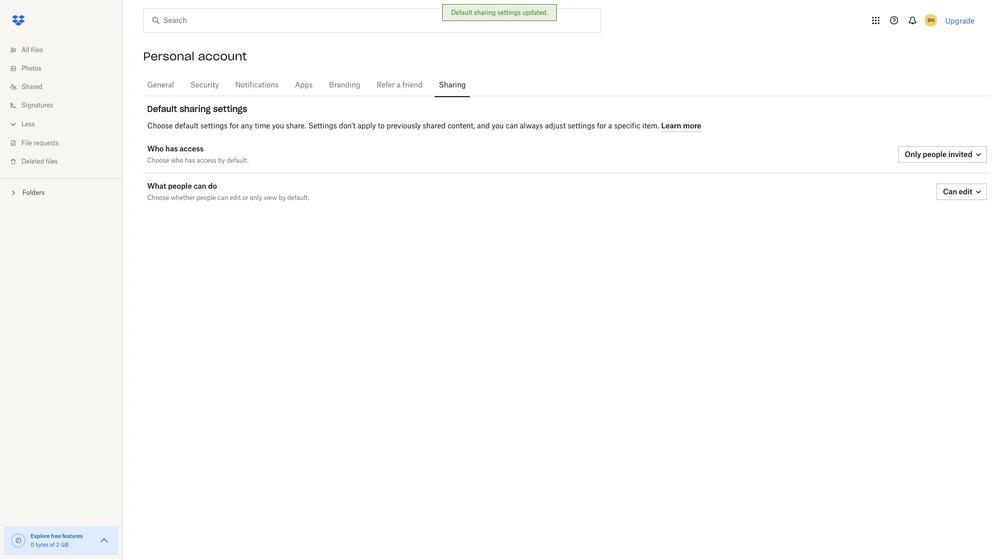 Task type: describe. For each thing, give the bounding box(es) containing it.
upgrade
[[946, 16, 975, 25]]

or
[[243, 195, 249, 201]]

invited
[[949, 150, 973, 159]]

apps tab
[[291, 73, 317, 98]]

1 horizontal spatial can
[[218, 195, 228, 201]]

folders
[[23, 189, 45, 196]]

all files
[[21, 47, 43, 53]]

settings for choose default settings for any time you share. settings don't apply to previously shared content, and you can always adjust settings for a specific item. learn more
[[201, 123, 228, 130]]

of
[[50, 543, 55, 548]]

dropbox image
[[8, 10, 29, 31]]

default sharing settings updated.
[[451, 9, 548, 16]]

a inside tab
[[397, 82, 401, 89]]

what
[[147, 182, 166, 190]]

default for default sharing settings updated.
[[451, 9, 473, 16]]

friend
[[403, 82, 423, 89]]

what people can do choose whether people can edit or only view by default.
[[147, 182, 310, 201]]

1 vertical spatial has
[[185, 158, 195, 164]]

previously
[[387, 123, 421, 130]]

1 horizontal spatial people
[[197, 195, 216, 201]]

can edit button
[[937, 184, 987, 200]]

default
[[175, 123, 199, 130]]

refer a friend
[[377, 82, 423, 89]]

a inside choose default settings for any time you share. settings don't apply to previously shared content, and you can always adjust settings for a specific item. learn more
[[609, 123, 613, 130]]

can
[[944, 187, 958, 196]]

who
[[171, 158, 183, 164]]

content,
[[448, 123, 475, 130]]

2 for from the left
[[597, 123, 607, 130]]

choose inside what people can do choose whether people can edit or only view by default.
[[147, 195, 169, 201]]

default sharing settings
[[147, 104, 247, 114]]

notifications
[[235, 82, 279, 89]]

edit inside what people can do choose whether people can edit or only view by default.
[[230, 195, 241, 201]]

all files link
[[8, 41, 123, 59]]

general
[[147, 82, 174, 89]]

less image
[[8, 119, 18, 129]]

to
[[378, 123, 385, 130]]

shared
[[21, 84, 42, 90]]

1 vertical spatial access
[[197, 158, 216, 164]]

tab list containing general
[[143, 72, 991, 98]]

gb
[[61, 543, 69, 548]]

shared
[[423, 123, 446, 130]]

and
[[477, 123, 490, 130]]

branding
[[329, 82, 361, 89]]

view
[[264, 195, 277, 201]]

all
[[21, 47, 29, 53]]

learn more button
[[662, 120, 702, 132]]

free
[[51, 533, 61, 539]]

bn button
[[923, 12, 940, 29]]

folders button
[[0, 185, 123, 200]]

item.
[[643, 123, 660, 130]]

can edit
[[944, 187, 973, 196]]

only people invited
[[905, 150, 973, 159]]

share.
[[286, 123, 306, 130]]

who
[[147, 144, 164, 153]]

settings for default sharing settings
[[213, 104, 247, 114]]

bn
[[928, 17, 935, 24]]

sharing tab
[[435, 73, 470, 98]]

only
[[905, 150, 922, 159]]

who has access choose who has access by default.
[[147, 144, 249, 164]]

settings
[[308, 123, 337, 130]]

personal account
[[143, 49, 247, 63]]

0
[[31, 543, 34, 548]]

whether
[[171, 195, 195, 201]]

less
[[21, 121, 35, 127]]

refer a friend tab
[[373, 73, 427, 98]]

choose inside who has access choose who has access by default.
[[147, 158, 169, 164]]

files for all files
[[31, 47, 43, 53]]

1 for from the left
[[230, 123, 239, 130]]

photos
[[21, 65, 41, 72]]

time
[[255, 123, 270, 130]]

settings right adjust
[[568, 123, 595, 130]]

files for deleted files
[[46, 159, 58, 165]]

by inside who has access choose who has access by default.
[[218, 158, 225, 164]]

specific
[[614, 123, 641, 130]]

0 horizontal spatial can
[[194, 182, 206, 190]]

shared link
[[8, 78, 123, 96]]



Task type: vqa. For each thing, say whether or not it's contained in the screenshot.
a to the left
yes



Task type: locate. For each thing, give the bounding box(es) containing it.
edit inside dropdown button
[[959, 187, 973, 196]]

security
[[190, 82, 219, 89]]

1 horizontal spatial default
[[451, 9, 473, 16]]

access up who on the left
[[180, 144, 204, 153]]

2 vertical spatial choose
[[147, 195, 169, 201]]

by
[[218, 158, 225, 164], [279, 195, 286, 201]]

1 horizontal spatial for
[[597, 123, 607, 130]]

choose
[[147, 123, 173, 130], [147, 158, 169, 164], [147, 195, 169, 201]]

file requests link
[[8, 134, 123, 152]]

a
[[397, 82, 401, 89], [609, 123, 613, 130]]

only people invited button
[[899, 146, 987, 163]]

people inside 'popup button'
[[923, 150, 947, 159]]

do
[[208, 182, 217, 190]]

1 horizontal spatial a
[[609, 123, 613, 130]]

learn
[[662, 121, 682, 130]]

sharing up default
[[180, 104, 211, 114]]

signatures
[[21, 102, 53, 108]]

branding tab
[[325, 73, 365, 98]]

0 vertical spatial files
[[31, 47, 43, 53]]

0 horizontal spatial default
[[147, 104, 177, 114]]

has up who on the left
[[166, 144, 178, 153]]

1 vertical spatial default.
[[288, 195, 310, 201]]

sharing
[[474, 9, 496, 16], [180, 104, 211, 114]]

by up what people can do choose whether people can edit or only view by default.
[[218, 158, 225, 164]]

apps
[[295, 82, 313, 89]]

1 horizontal spatial sharing
[[474, 9, 496, 16]]

2 vertical spatial people
[[197, 195, 216, 201]]

sharing for default sharing settings updated.
[[474, 9, 496, 16]]

for left the specific at the top of the page
[[597, 123, 607, 130]]

explore
[[31, 533, 50, 539]]

people
[[923, 150, 947, 159], [168, 182, 192, 190], [197, 195, 216, 201]]

deleted files
[[21, 159, 58, 165]]

signatures link
[[8, 96, 123, 115]]

1 vertical spatial can
[[194, 182, 206, 190]]

list containing all files
[[0, 35, 123, 178]]

1 vertical spatial sharing
[[180, 104, 211, 114]]

0 horizontal spatial default.
[[227, 158, 249, 164]]

0 vertical spatial people
[[923, 150, 947, 159]]

deleted
[[21, 159, 44, 165]]

0 vertical spatial a
[[397, 82, 401, 89]]

updated.
[[523, 9, 548, 16]]

you
[[272, 123, 284, 130], [492, 123, 504, 130]]

1 choose from the top
[[147, 123, 173, 130]]

default. up what people can do choose whether people can edit or only view by default.
[[227, 158, 249, 164]]

security tab
[[186, 73, 223, 98]]

choose down what
[[147, 195, 169, 201]]

0 horizontal spatial people
[[168, 182, 192, 190]]

don't
[[339, 123, 356, 130]]

0 horizontal spatial by
[[218, 158, 225, 164]]

requests
[[34, 140, 59, 146]]

settings up the any
[[213, 104, 247, 114]]

a left the specific at the top of the page
[[609, 123, 613, 130]]

deleted files link
[[8, 152, 123, 171]]

settings for default sharing settings updated.
[[498, 9, 521, 16]]

settings left updated.
[[498, 9, 521, 16]]

sharing for default sharing settings
[[180, 104, 211, 114]]

default
[[451, 9, 473, 16], [147, 104, 177, 114]]

1 vertical spatial default
[[147, 104, 177, 114]]

edit
[[959, 187, 973, 196], [230, 195, 241, 201]]

can inside choose default settings for any time you share. settings don't apply to previously shared content, and you can always adjust settings for a specific item. learn more
[[506, 123, 518, 130]]

account
[[198, 49, 247, 63]]

2
[[56, 543, 59, 548]]

2 horizontal spatial can
[[506, 123, 518, 130]]

1 vertical spatial by
[[279, 195, 286, 201]]

0 vertical spatial by
[[218, 158, 225, 164]]

choose default settings for any time you share. settings don't apply to previously shared content, and you can always adjust settings for a specific item. learn more
[[147, 121, 702, 130]]

1 horizontal spatial default.
[[288, 195, 310, 201]]

people down do
[[197, 195, 216, 201]]

notifications tab
[[231, 73, 283, 98]]

can left or
[[218, 195, 228, 201]]

tab list
[[143, 72, 991, 98]]

for
[[230, 123, 239, 130], [597, 123, 607, 130]]

list
[[0, 35, 123, 178]]

2 choose from the top
[[147, 158, 169, 164]]

settings
[[498, 9, 521, 16], [213, 104, 247, 114], [201, 123, 228, 130], [568, 123, 595, 130]]

1 horizontal spatial you
[[492, 123, 504, 130]]

default. right view
[[288, 195, 310, 201]]

refer
[[377, 82, 395, 89]]

1 horizontal spatial has
[[185, 158, 195, 164]]

for left the any
[[230, 123, 239, 130]]

0 vertical spatial choose
[[147, 123, 173, 130]]

always
[[520, 123, 543, 130]]

access
[[180, 144, 204, 153], [197, 158, 216, 164]]

by right view
[[279, 195, 286, 201]]

2 vertical spatial can
[[218, 195, 228, 201]]

0 horizontal spatial you
[[272, 123, 284, 130]]

default.
[[227, 158, 249, 164], [288, 195, 310, 201]]

sharing left updated.
[[474, 9, 496, 16]]

0 vertical spatial access
[[180, 144, 204, 153]]

edit right "can"
[[959, 187, 973, 196]]

people up whether
[[168, 182, 192, 190]]

0 horizontal spatial for
[[230, 123, 239, 130]]

by inside what people can do choose whether people can edit or only view by default.
[[279, 195, 286, 201]]

0 vertical spatial default.
[[227, 158, 249, 164]]

only
[[250, 195, 262, 201]]

choose up who at the top
[[147, 123, 173, 130]]

a right refer
[[397, 82, 401, 89]]

choose inside choose default settings for any time you share. settings don't apply to previously shared content, and you can always adjust settings for a specific item. learn more
[[147, 123, 173, 130]]

explore free features 0 bytes of 2 gb
[[31, 533, 83, 548]]

0 horizontal spatial has
[[166, 144, 178, 153]]

quota usage element
[[10, 533, 27, 549]]

0 vertical spatial sharing
[[474, 9, 496, 16]]

default for default sharing settings
[[147, 104, 177, 114]]

has
[[166, 144, 178, 153], [185, 158, 195, 164]]

default. inside who has access choose who has access by default.
[[227, 158, 249, 164]]

photos link
[[8, 59, 123, 78]]

files right the all
[[31, 47, 43, 53]]

people for only
[[923, 150, 947, 159]]

0 horizontal spatial files
[[31, 47, 43, 53]]

1 you from the left
[[272, 123, 284, 130]]

0 horizontal spatial sharing
[[180, 104, 211, 114]]

1 vertical spatial people
[[168, 182, 192, 190]]

file
[[21, 140, 32, 146]]

edit left or
[[230, 195, 241, 201]]

3 choose from the top
[[147, 195, 169, 201]]

settings down default sharing settings
[[201, 123, 228, 130]]

any
[[241, 123, 253, 130]]

file requests
[[21, 140, 59, 146]]

files
[[31, 47, 43, 53], [46, 159, 58, 165]]

has right who on the left
[[185, 158, 195, 164]]

can left always
[[506, 123, 518, 130]]

personal
[[143, 49, 195, 63]]

1 horizontal spatial edit
[[959, 187, 973, 196]]

adjust
[[545, 123, 566, 130]]

people right only
[[923, 150, 947, 159]]

apply
[[358, 123, 376, 130]]

default. inside what people can do choose whether people can edit or only view by default.
[[288, 195, 310, 201]]

Search text field
[[163, 15, 580, 26]]

0 vertical spatial has
[[166, 144, 178, 153]]

choose down who at the top
[[147, 158, 169, 164]]

sharing
[[439, 82, 466, 89]]

1 horizontal spatial files
[[46, 159, 58, 165]]

you right and
[[492, 123, 504, 130]]

0 vertical spatial can
[[506, 123, 518, 130]]

files right deleted
[[46, 159, 58, 165]]

can
[[506, 123, 518, 130], [194, 182, 206, 190], [218, 195, 228, 201]]

access up do
[[197, 158, 216, 164]]

upgrade link
[[946, 16, 975, 25]]

2 you from the left
[[492, 123, 504, 130]]

more
[[683, 121, 702, 130]]

2 horizontal spatial people
[[923, 150, 947, 159]]

0 vertical spatial default
[[451, 9, 473, 16]]

0 horizontal spatial a
[[397, 82, 401, 89]]

features
[[62, 533, 83, 539]]

can left do
[[194, 182, 206, 190]]

you right time
[[272, 123, 284, 130]]

1 vertical spatial choose
[[147, 158, 169, 164]]

1 vertical spatial a
[[609, 123, 613, 130]]

general tab
[[143, 73, 178, 98]]

1 horizontal spatial by
[[279, 195, 286, 201]]

1 vertical spatial files
[[46, 159, 58, 165]]

bytes
[[36, 543, 49, 548]]

people for what
[[168, 182, 192, 190]]

0 horizontal spatial edit
[[230, 195, 241, 201]]



